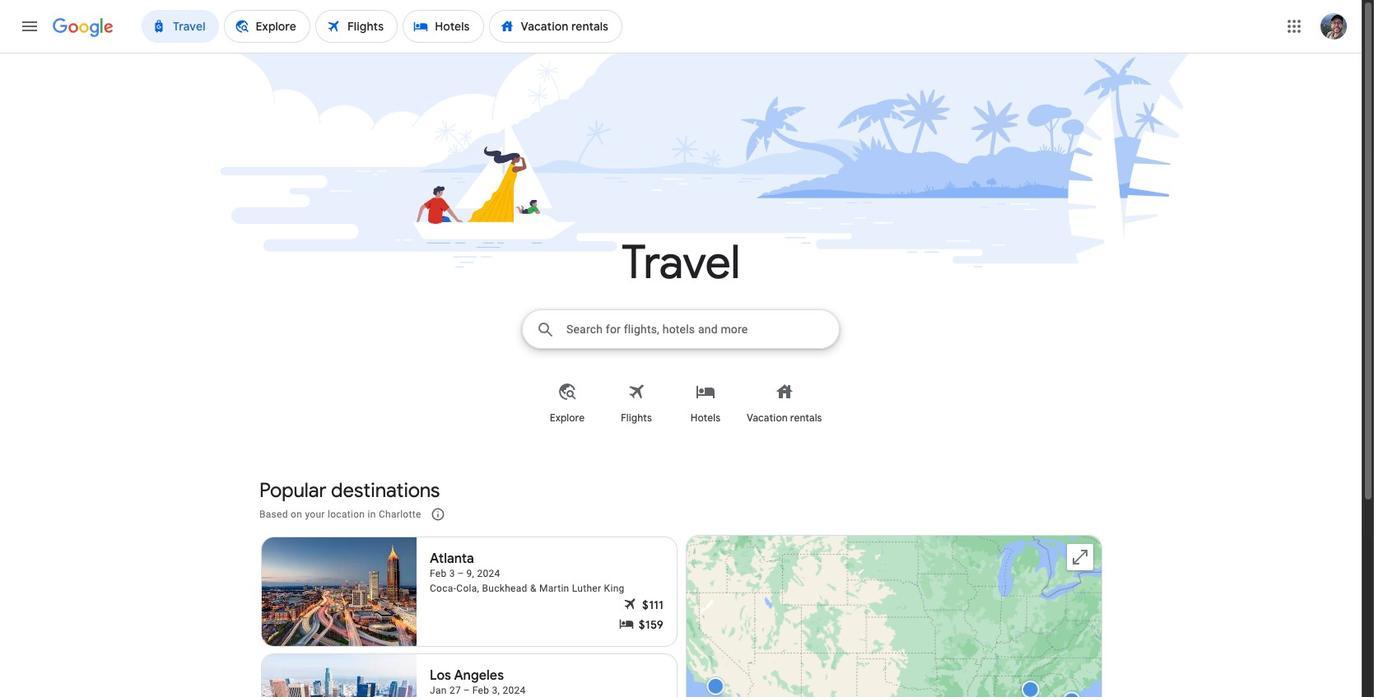 Task type: locate. For each thing, give the bounding box(es) containing it.
0 horizontal spatial 2024
[[477, 568, 500, 579]]

flights button
[[602, 369, 671, 438]]

king
[[604, 583, 625, 594]]

2024
[[477, 568, 500, 579], [503, 685, 526, 696]]

los
[[430, 668, 451, 684]]

3,
[[492, 685, 500, 696]]

explore
[[550, 412, 585, 425]]

$111
[[642, 598, 664, 612]]

2024 up 'buckhead'
[[477, 568, 500, 579]]

coca-
[[430, 583, 456, 594]]

jan
[[430, 685, 447, 696]]

159 us dollars element
[[639, 616, 664, 633]]

in
[[368, 509, 376, 520]]

$159
[[639, 617, 664, 632]]

martin
[[539, 583, 570, 594]]

3 – 9,
[[449, 568, 475, 579]]

1 horizontal spatial 2024
[[503, 685, 526, 696]]

2024 inside los angeles jan 27 – feb 3, 2024
[[503, 685, 526, 696]]

destinations
[[331, 479, 440, 503]]

vacation rentals button
[[741, 369, 829, 438]]

location
[[328, 509, 365, 520]]

more information on trips from charlotte. image
[[418, 495, 458, 534]]

vacation rentals link
[[741, 369, 829, 438]]

2024 right 3, at left
[[503, 685, 526, 696]]

1 vertical spatial 2024
[[503, 685, 526, 696]]

travel main content
[[0, 53, 1362, 698]]

feb
[[430, 568, 447, 579]]

flights
[[621, 412, 652, 425]]

on
[[291, 509, 302, 520]]

buckhead
[[482, 583, 528, 594]]

atlanta feb 3 – 9, 2024 coca-cola, buckhead & martin luther king
[[430, 551, 625, 594]]

flights link
[[602, 369, 671, 438]]

travel heading
[[167, 234, 1195, 292]]

&
[[530, 583, 537, 594]]

0 vertical spatial 2024
[[477, 568, 500, 579]]



Task type: describe. For each thing, give the bounding box(es) containing it.
27 – feb
[[450, 685, 489, 696]]

luther
[[572, 583, 602, 594]]

based
[[259, 509, 288, 520]]

your
[[305, 509, 325, 520]]

rentals
[[791, 412, 823, 425]]

vacation
[[747, 412, 788, 425]]

main menu image
[[20, 16, 40, 36]]

los angeles jan 27 – feb 3, 2024
[[430, 668, 526, 696]]

based on your location in charlotte
[[259, 509, 421, 520]]

hotels link
[[671, 369, 741, 438]]

hotels
[[691, 412, 721, 425]]

atlanta
[[430, 551, 474, 567]]

2024 inside atlanta feb 3 – 9, 2024 coca-cola, buckhead & martin luther king
[[477, 568, 500, 579]]

charlotte
[[379, 509, 421, 520]]

popular destinations
[[259, 479, 440, 503]]

popular
[[259, 479, 327, 503]]

explore link
[[533, 369, 602, 438]]

hotels button
[[671, 369, 741, 438]]

explore button
[[533, 369, 602, 438]]

angeles
[[454, 668, 504, 684]]

cola,
[[456, 583, 480, 594]]

Search for flights, hotels and more text field
[[566, 310, 839, 348]]

111 us dollars element
[[642, 597, 664, 613]]

vacation rentals
[[747, 412, 823, 425]]

travel
[[622, 234, 741, 292]]



Task type: vqa. For each thing, say whether or not it's contained in the screenshot.
Martin
yes



